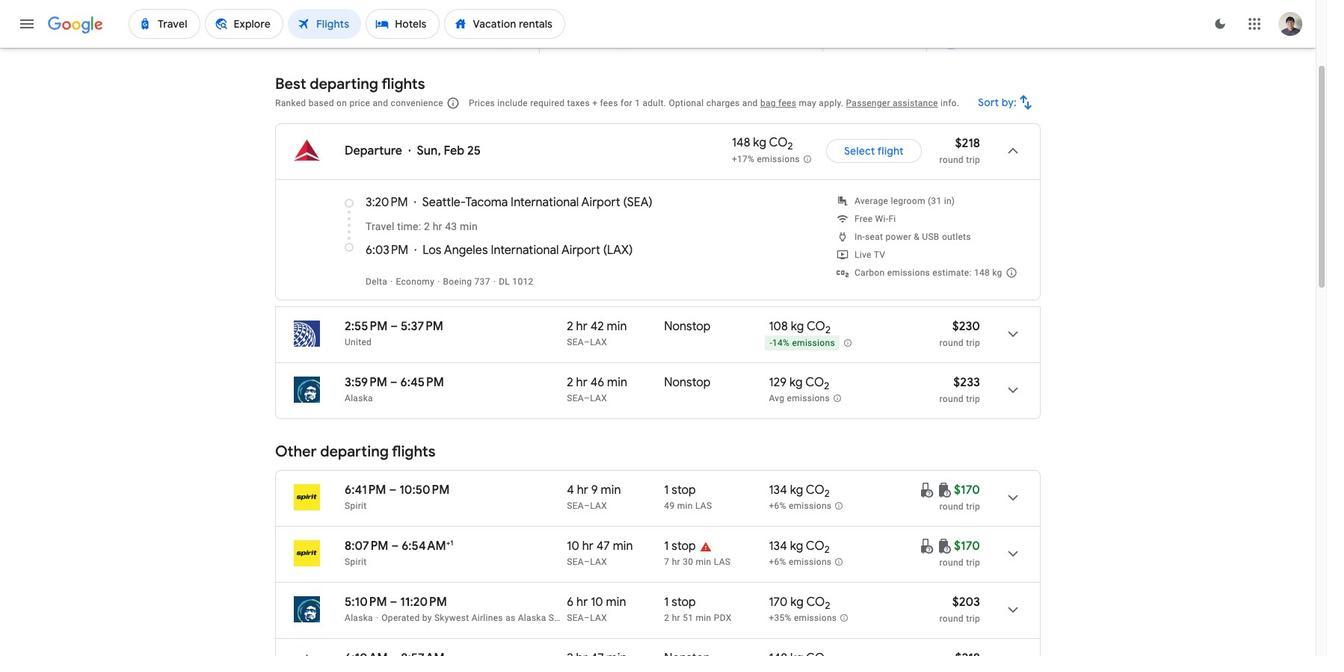 Task type: locate. For each thing, give the bounding box(es) containing it.
round inside $230 round trip
[[940, 338, 964, 349]]

0 horizontal spatial feb
[[387, 33, 406, 46]]

3 1 stop flight. element from the top
[[665, 596, 696, 613]]

bag
[[761, 98, 776, 108]]

1 round from the top
[[940, 155, 964, 165]]

hr inside "1 stop 2 hr 51 min pdx"
[[672, 613, 681, 624]]

1 this price may not include checked bags image from the top
[[937, 481, 955, 499]]

hr left 51
[[672, 613, 681, 624]]

feb right learn more about tracked prices icon on the top of page
[[387, 33, 406, 46]]

0 vertical spatial round trip
[[940, 502, 981, 512]]

min right 6
[[606, 596, 627, 610]]

– down total duration 2 hr 46 min. element
[[584, 394, 590, 404]]

min for 6 hr 10 min
[[606, 596, 627, 610]]

0 vertical spatial +6%
[[769, 501, 787, 512]]

6:45 pm
[[401, 376, 444, 391]]

kg inside 170 kg co 2
[[791, 596, 804, 610]]

2 hr 42 min sea – lax
[[567, 319, 627, 348]]

layover (1 of 1) is a 7 hr 30 min overnight layover at harry reid international airport in las vegas. element
[[665, 557, 762, 569]]

0 vertical spatial $170
[[955, 483, 981, 498]]

1 +6% emissions from the top
[[769, 501, 832, 512]]

leaves seattle-tacoma international airport at 8:07 pm on sunday, february 25 and arrives at los angeles international airport at 6:54 am on monday, february 26. element
[[345, 539, 454, 554]]

+17%
[[732, 154, 755, 164]]

1 vertical spatial +6% emissions
[[769, 558, 832, 568]]

1 vertical spatial stop
[[672, 539, 696, 554]]

– down total duration 6 hr 10 min. element
[[584, 613, 590, 624]]

0 vertical spatial 10
[[567, 539, 580, 554]]

1 this price may not include overhead bin access image from the top
[[919, 481, 937, 499]]

total duration 4 hr 9 min. element
[[567, 483, 665, 501]]

leaves seattle-tacoma international airport at 3:59 pm on sunday, february 25 and arrives at los angeles international airport at 6:45 pm on sunday, february 25. element
[[345, 376, 444, 391]]

min right 42
[[607, 319, 627, 334]]

1 vertical spatial this price may not include checked bags image
[[937, 538, 955, 555]]

$170 for 10 hr 47 min
[[955, 539, 981, 554]]

2 this price may not include checked bags image from the top
[[937, 538, 955, 555]]

0 horizontal spatial and
[[373, 98, 389, 108]]

international for tacoma
[[511, 195, 579, 210]]

0 vertical spatial +6% emissions
[[769, 501, 832, 512]]

1 horizontal spatial las
[[714, 557, 731, 568]]

1 stop flight. element for 4 hr 9 min
[[665, 483, 696, 501]]

1 vertical spatial spirit
[[345, 557, 367, 568]]

4 hr 9 min sea – lax
[[567, 483, 621, 512]]

trip for $230
[[967, 338, 981, 349]]

sea inside 2 hr 42 min sea – lax
[[567, 337, 584, 348]]

+6% for 4 hr 9 min
[[769, 501, 787, 512]]

1 horizontal spatial feb
[[444, 144, 465, 159]]

1 vertical spatial nonstop flight. element
[[665, 376, 711, 393]]

min inside 2 hr 46 min sea – lax
[[608, 376, 628, 391]]

6 round from the top
[[940, 614, 964, 625]]

trip down 233 us dollars text box
[[967, 394, 981, 405]]

1 vertical spatial 10
[[591, 596, 604, 610]]

round down $230
[[940, 338, 964, 349]]

2 134 kg co 2 from the top
[[769, 539, 830, 557]]

round trip down 170 us dollars text box at the right
[[940, 502, 981, 512]]

hr inside 2 hr 42 min sea – lax
[[577, 319, 588, 334]]

1 vertical spatial airport
[[562, 243, 601, 258]]

1 horizontal spatial +
[[593, 98, 598, 108]]

$233
[[954, 376, 981, 391]]

5,
[[453, 33, 462, 46]]

+6% right layover (1 of 1) is a 49 min layover at harry reid international airport in las vegas. element on the right
[[769, 501, 787, 512]]

0 horizontal spatial 10
[[567, 539, 580, 554]]

$233 round trip
[[940, 376, 981, 405]]

trip inside $233 round trip
[[967, 394, 981, 405]]

departing up on on the left of the page
[[310, 75, 379, 94]]

2 round trip from the top
[[940, 558, 981, 569]]

+ right taxes
[[593, 98, 598, 108]]

2 hr 46 min sea – lax
[[567, 376, 628, 404]]

international up the 1012
[[491, 243, 559, 258]]

1 +6% from the top
[[769, 501, 787, 512]]

total duration 10 hr 47 min. element
[[567, 539, 665, 557]]

1 vertical spatial international
[[491, 243, 559, 258]]

$170 left flight details. leaves seattle-tacoma international airport at 6:41 pm on sunday, february 25 and arrives at los angeles international airport at 10:50 pm on sunday, february 25. icon
[[955, 483, 981, 498]]

angeles
[[444, 243, 488, 258]]

round down the $218
[[940, 155, 964, 165]]

trip down 170 us dollars text box at the right
[[967, 502, 981, 512]]

hr left 42
[[577, 319, 588, 334]]

0 vertical spatial (
[[624, 195, 627, 210]]

0 vertical spatial nonstop
[[665, 319, 711, 334]]

1 vertical spatial 134 kg co 2
[[769, 539, 830, 557]]

trip down $230
[[967, 338, 981, 349]]

1 horizontal spatial and
[[743, 98, 758, 108]]

leaves seattle-tacoma international airport at 6:41 pm on sunday, february 25 and arrives at los angeles international airport at 10:50 pm on sunday, february 25. element
[[345, 483, 450, 498]]

1 vertical spatial this price may not include overhead bin access image
[[919, 538, 937, 555]]

min inside 2 hr 42 min sea – lax
[[607, 319, 627, 334]]

hr for 30
[[672, 557, 681, 568]]

1 vertical spatial feb
[[444, 144, 465, 159]]

25 – mar
[[408, 33, 450, 46]]

alaska
[[345, 394, 373, 404], [345, 613, 373, 624], [518, 613, 547, 624]]

main content
[[275, 20, 1041, 657]]

lax for 10
[[590, 613, 607, 624]]

leaves seattle-tacoma international airport at 5:10 pm on sunday, february 25 and arrives at los angeles international airport at 11:20 pm on sunday, february 25. element
[[345, 596, 447, 610]]

– down the total duration 2 hr 42 min. element
[[584, 337, 590, 348]]

0 vertical spatial departing
[[310, 75, 379, 94]]

sea inside 2 hr 46 min sea – lax
[[567, 394, 584, 404]]

international for angeles
[[491, 243, 559, 258]]

international
[[511, 195, 579, 210], [491, 243, 559, 258]]

round trip down $170 text box
[[940, 558, 981, 569]]

round inside $203 round trip
[[940, 614, 964, 625]]

stop up 51
[[672, 596, 696, 610]]

1 vertical spatial 1 stop flight. element
[[665, 539, 696, 557]]

1 stop flight. element up 51
[[665, 596, 696, 613]]

233 US dollars text field
[[954, 376, 981, 391]]

– down total duration 4 hr 9 min. element
[[584, 501, 590, 512]]

lax inside 2 hr 42 min sea – lax
[[590, 337, 607, 348]]

this price may not include checked bags image
[[937, 481, 955, 499], [937, 538, 955, 555]]

– left 5:37 pm
[[391, 319, 398, 334]]

0 vertical spatial this price may not include checked bags image
[[937, 481, 955, 499]]

co inside 108 kg co 2
[[807, 319, 826, 334]]

2 inside "1 stop 2 hr 51 min pdx"
[[665, 613, 670, 624]]

trip down 203 us dollars text field
[[967, 614, 981, 625]]

hr right 6
[[577, 596, 588, 610]]

 image left dl
[[494, 277, 496, 287]]

hr left 43
[[433, 221, 443, 233]]

Arrival time: 6:03 PM. text field
[[366, 243, 409, 258]]

stop up 30
[[672, 539, 696, 554]]

apply.
[[819, 98, 844, 108]]

los angeles international airport ( lax )
[[423, 243, 633, 258]]

1 horizontal spatial (
[[624, 195, 627, 210]]

co inside 129 kg co 2
[[806, 376, 825, 391]]

assistance
[[893, 98, 939, 108]]

hr right 7
[[672, 557, 681, 568]]

this price may not include overhead bin access image
[[919, 481, 937, 499], [919, 538, 937, 555]]

lax inside 4 hr 9 min sea – lax
[[590, 501, 607, 512]]

0 vertical spatial 148
[[732, 136, 751, 151]]

0 vertical spatial 134
[[769, 483, 788, 498]]

1 vertical spatial flights
[[392, 443, 436, 462]]

sun,
[[417, 144, 441, 159]]

sea for 4 hr 9 min
[[567, 501, 584, 512]]

dl 1012
[[499, 277, 534, 287]]

2 trip from the top
[[967, 338, 981, 349]]

1 stop
[[665, 539, 696, 554]]

round down 233 us dollars text box
[[940, 394, 964, 405]]

3:59 pm
[[345, 376, 388, 391]]

1
[[635, 98, 641, 108], [665, 483, 669, 498], [451, 539, 454, 548], [665, 539, 669, 554], [665, 596, 669, 610]]

1 up 7
[[665, 539, 669, 554]]

min inside layover (1 of 1) is a 7 hr 30 min overnight layover at harry reid international airport in las vegas. element
[[696, 557, 712, 568]]

Arrival time: 8:57 AM. text field
[[401, 652, 445, 657]]

46
[[591, 376, 605, 391]]

track prices
[[301, 33, 362, 46]]

1 stop flight. element up 30
[[665, 539, 696, 557]]

flights for best departing flights
[[382, 75, 425, 94]]

30
[[683, 557, 694, 568]]

129
[[769, 376, 787, 391]]

Departure time: 8:07 PM. text field
[[345, 539, 389, 554]]

min right the 47 on the left
[[613, 539, 633, 554]]

0 vertical spatial stop
[[672, 483, 696, 498]]

and
[[373, 98, 389, 108], [743, 98, 758, 108]]

0 vertical spatial international
[[511, 195, 579, 210]]

None search field
[[275, 0, 1041, 13]]

1 for 1 stop
[[665, 539, 669, 554]]

spirit down 8:07 pm
[[345, 557, 367, 568]]

134
[[769, 483, 788, 498], [769, 539, 788, 554]]

$230 round trip
[[940, 319, 981, 349]]

this price may not include overhead bin access image left 170 us dollars text box at the right
[[919, 481, 937, 499]]

1 vertical spatial 134
[[769, 539, 788, 554]]

+6%
[[769, 501, 787, 512], [769, 558, 787, 568]]

las inside 1 stop 49 min las
[[696, 501, 713, 512]]

kg
[[754, 136, 767, 151], [993, 268, 1003, 278], [791, 319, 805, 334], [790, 376, 803, 391], [791, 483, 804, 498], [791, 539, 804, 554], [791, 596, 804, 610]]

sort by:
[[979, 96, 1017, 109]]

9
[[592, 483, 598, 498]]

1 vertical spatial (
[[604, 243, 608, 258]]

trip down $170 text box
[[967, 558, 981, 569]]

average
[[855, 196, 889, 206]]

nonstop
[[665, 319, 711, 334], [665, 376, 711, 391]]

1 vertical spatial )
[[629, 243, 633, 258]]

average legroom (31 in)
[[855, 196, 956, 206]]

sea for 2 hr 42 min
[[567, 337, 584, 348]]

in-seat power & usb outlets
[[855, 232, 972, 242]]

$170 left the flight details. leaves seattle-tacoma international airport at 8:07 pm on sunday, february 25 and arrives at los angeles international airport at 6:54 am on monday, february 26. image
[[955, 539, 981, 554]]

 image down 5:10 pm
[[376, 613, 379, 624]]

min right 46
[[608, 376, 628, 391]]

1 vertical spatial +
[[446, 539, 451, 548]]

11:20 pm
[[400, 596, 447, 610]]

trip inside $218 round trip
[[967, 155, 981, 165]]

departure
[[345, 144, 403, 159]]

0 vertical spatial airport
[[582, 195, 621, 210]]

nonstop for 2 hr 42 min
[[665, 319, 711, 334]]

10 left the 47 on the left
[[567, 539, 580, 554]]

10
[[567, 539, 580, 554], [591, 596, 604, 610]]

carbon emissions estimate: 148 kilograms element
[[855, 268, 1003, 278]]

change appearance image
[[1203, 6, 1239, 42]]

alaska right as
[[518, 613, 547, 624]]

8:07 pm – 6:54 am + 1
[[345, 539, 454, 554]]

– inside 2 hr 46 min sea – lax
[[584, 394, 590, 404]]

1 horizontal spatial fees
[[779, 98, 797, 108]]

any dates
[[555, 33, 605, 46]]

– right 3:59 pm text field
[[390, 376, 398, 391]]

min inside 4 hr 9 min sea – lax
[[601, 483, 621, 498]]

Arrival time: 11:20 PM. text field
[[400, 596, 447, 610]]

+6% up 170 at the bottom right of page
[[769, 558, 787, 568]]

0 vertical spatial 1 stop flight. element
[[665, 483, 696, 501]]

3 stop from the top
[[672, 596, 696, 610]]

min inside 10 hr 47 min sea – lax
[[613, 539, 633, 554]]

kg inside 148 kg co 2
[[754, 136, 767, 151]]

0 vertical spatial 134 kg co 2
[[769, 483, 830, 501]]

and left the bag
[[743, 98, 758, 108]]

ranked
[[275, 98, 306, 108]]

2
[[788, 140, 794, 153], [424, 221, 430, 233], [567, 319, 574, 334], [826, 324, 831, 337], [567, 376, 574, 391], [825, 380, 830, 393], [825, 488, 830, 501], [825, 544, 830, 557], [825, 600, 831, 613], [665, 613, 670, 624]]

min
[[460, 221, 478, 233], [607, 319, 627, 334], [608, 376, 628, 391], [601, 483, 621, 498], [678, 501, 693, 512], [613, 539, 633, 554], [696, 557, 712, 568], [606, 596, 627, 610], [696, 613, 712, 624]]

3 round from the top
[[940, 394, 964, 405]]

round
[[940, 155, 964, 165], [940, 338, 964, 349], [940, 394, 964, 405], [940, 502, 964, 512], [940, 558, 964, 569], [940, 614, 964, 625]]

sea for 6 hr 10 min
[[567, 613, 584, 624]]

flight details. leaves seattle-tacoma international airport at 2:55 pm on sunday, february 25 and arrives at los angeles international airport at 5:37 pm on sunday, february 25. image
[[996, 316, 1032, 352]]

lax inside 2 hr 46 min sea – lax
[[590, 394, 607, 404]]

international up los angeles international airport ( lax )
[[511, 195, 579, 210]]

– right 8:07 pm 'text field'
[[392, 539, 399, 554]]

departing for best
[[310, 75, 379, 94]]

hr for 10
[[577, 596, 588, 610]]

trip for $233
[[967, 394, 981, 405]]

134 kg co 2 for 10 hr 47 min
[[769, 539, 830, 557]]

in)
[[945, 196, 956, 206]]

0 horizontal spatial (
[[604, 243, 608, 258]]

hr inside 4 hr 9 min sea – lax
[[577, 483, 589, 498]]

6:41 pm – 10:50 pm spirit
[[345, 483, 450, 512]]

trip inside $230 round trip
[[967, 338, 981, 349]]

2 inside 2 hr 42 min sea – lax
[[567, 319, 574, 334]]

stop for 1 stop 2 hr 51 min pdx
[[672, 596, 696, 610]]

round for $230
[[940, 338, 964, 349]]

– down "total duration 10 hr 47 min." element
[[584, 557, 590, 568]]

nonstop flight. element
[[665, 319, 711, 337], [665, 376, 711, 393], [665, 652, 711, 657]]

1 round trip from the top
[[940, 502, 981, 512]]

1 vertical spatial 148
[[975, 268, 991, 278]]

hr left the 47 on the left
[[583, 539, 594, 554]]

148
[[732, 136, 751, 151], [975, 268, 991, 278]]

this price may not include checked bags image up $170 text box
[[937, 481, 955, 499]]

2 $170 from the top
[[955, 539, 981, 554]]

0 vertical spatial )
[[649, 195, 653, 210]]

0 vertical spatial feb
[[387, 33, 406, 46]]

trip down $218 text field
[[967, 155, 981, 165]]

this price may not include overhead bin access image left $170 text box
[[919, 538, 937, 555]]

1 nonstop flight. element from the top
[[665, 319, 711, 337]]

0 horizontal spatial +
[[446, 539, 451, 548]]

lax inside the 6 hr 10 min sea – lax
[[590, 613, 607, 624]]

2 round from the top
[[940, 338, 964, 349]]

1 vertical spatial nonstop
[[665, 376, 711, 391]]

alaska down 3:59 pm text field
[[345, 394, 373, 404]]

flight details. leaves seattle-tacoma international airport at 6:41 pm on sunday, february 25 and arrives at los angeles international airport at 10:50 pm on sunday, february 25. image
[[996, 480, 1032, 516]]

2 stop from the top
[[672, 539, 696, 554]]

0 horizontal spatial 148
[[732, 136, 751, 151]]

spirit down "6:41 pm"
[[345, 501, 367, 512]]

1 down 7
[[665, 596, 669, 610]]

estimate:
[[933, 268, 972, 278]]

1 $170 from the top
[[955, 483, 981, 498]]

kg for 6 hr 10 min
[[791, 596, 804, 610]]

min inside the 6 hr 10 min sea – lax
[[606, 596, 627, 610]]

0 horizontal spatial fees
[[600, 98, 618, 108]]

and right price
[[373, 98, 389, 108]]

0 vertical spatial spirit
[[345, 501, 367, 512]]

1 horizontal spatial )
[[649, 195, 653, 210]]

fees right the bag
[[779, 98, 797, 108]]

+ inside '8:07 pm – 6:54 am + 1'
[[446, 539, 451, 548]]

departing up "6:41 pm"
[[320, 443, 389, 462]]

0 horizontal spatial )
[[629, 243, 633, 258]]

airport for los angeles international airport
[[562, 243, 601, 258]]

prices include required taxes + fees for 1 adult. optional charges and bag fees may apply. passenger assistance
[[469, 98, 939, 108]]

trip for $218
[[967, 155, 981, 165]]

1 horizontal spatial 10
[[591, 596, 604, 610]]

min right 51
[[696, 613, 712, 624]]

this price may not include checked bags image for 10 hr 47 min
[[937, 538, 955, 555]]

sea inside the 6 hr 10 min sea – lax
[[567, 613, 584, 624]]

alaska inside 3:59 pm – 6:45 pm alaska
[[345, 394, 373, 404]]

emissions
[[757, 154, 800, 164], [888, 268, 931, 278], [793, 338, 836, 349], [787, 394, 830, 404], [789, 501, 832, 512], [789, 558, 832, 568], [794, 614, 837, 624]]

live tv
[[855, 250, 886, 260]]

737
[[475, 277, 491, 287]]

3 trip from the top
[[967, 394, 981, 405]]

seat
[[866, 232, 884, 242]]

feb left "25"
[[444, 144, 465, 159]]

148 up +17%
[[732, 136, 751, 151]]

0 vertical spatial  image
[[494, 277, 496, 287]]

1 up 49
[[665, 483, 669, 498]]

hr left 46
[[577, 376, 588, 391]]

2 nonstop flight. element from the top
[[665, 376, 711, 393]]

6 trip from the top
[[967, 614, 981, 625]]

sort
[[979, 96, 1000, 109]]

trip inside $203 round trip
[[967, 614, 981, 625]]

by:
[[1002, 96, 1017, 109]]

stop for 1 stop
[[672, 539, 696, 554]]

other departing flights
[[275, 443, 436, 462]]

 image
[[494, 277, 496, 287], [376, 613, 379, 624]]

fees left for
[[600, 98, 618, 108]]

learn more about ranking image
[[447, 97, 460, 110]]

stop
[[672, 483, 696, 498], [672, 539, 696, 554], [672, 596, 696, 610]]

kg inside 108 kg co 2
[[791, 319, 805, 334]]

1 vertical spatial +6%
[[769, 558, 787, 568]]

sea for 2 hr 46 min
[[567, 394, 584, 404]]

1 1 stop flight. element from the top
[[665, 483, 696, 501]]

1 right for
[[635, 98, 641, 108]]

1 stop flight. element
[[665, 483, 696, 501], [665, 539, 696, 557], [665, 596, 696, 613]]

round inside $218 round trip
[[940, 155, 964, 165]]

10 right 6
[[591, 596, 604, 610]]

round down $170 text box
[[940, 558, 964, 569]]

round for $218
[[940, 155, 964, 165]]

1 vertical spatial round trip
[[940, 558, 981, 569]]

2 +6% from the top
[[769, 558, 787, 568]]

1 vertical spatial las
[[714, 557, 731, 568]]

flights
[[382, 75, 425, 94], [392, 443, 436, 462]]

0 horizontal spatial las
[[696, 501, 713, 512]]

sun, feb 25
[[417, 144, 481, 159]]

1 stop flight. element up 49
[[665, 483, 696, 501]]

4 trip from the top
[[967, 502, 981, 512]]

0 vertical spatial las
[[696, 501, 713, 512]]

Departure time: 3:20 PM. text field
[[366, 195, 408, 210]]

+ down 10:50 pm text field
[[446, 539, 451, 548]]

– inside '8:07 pm – 6:54 am + 1'
[[392, 539, 399, 554]]

round inside $233 round trip
[[940, 394, 964, 405]]

sea inside 10 hr 47 min sea – lax
[[567, 557, 584, 568]]

include
[[498, 98, 528, 108]]

1 vertical spatial $170
[[955, 539, 981, 554]]

round trip for 10 hr 47 min
[[940, 558, 981, 569]]

lax inside 10 hr 47 min sea – lax
[[590, 557, 607, 568]]

min for 1 stop
[[678, 501, 693, 512]]

0 vertical spatial this price may not include overhead bin access image
[[919, 481, 937, 499]]

2 vertical spatial 1 stop flight. element
[[665, 596, 696, 613]]

sort by: button
[[973, 85, 1041, 120]]

main content containing best departing flights
[[275, 20, 1041, 657]]

nonstop for 2 hr 46 min
[[665, 376, 711, 391]]

co inside 148 kg co 2
[[769, 136, 788, 151]]

flights up 10:50 pm
[[392, 443, 436, 462]]

min right 49
[[678, 501, 693, 512]]

co
[[769, 136, 788, 151], [807, 319, 826, 334], [806, 376, 825, 391], [806, 483, 825, 498], [806, 539, 825, 554], [807, 596, 825, 610]]

hr inside 2 hr 46 min sea – lax
[[577, 376, 588, 391]]

departing for other
[[320, 443, 389, 462]]

1 spirit from the top
[[345, 501, 367, 512]]

round down 203 us dollars text field
[[940, 614, 964, 625]]

trip
[[967, 155, 981, 165], [967, 338, 981, 349], [967, 394, 981, 405], [967, 502, 981, 512], [967, 558, 981, 569], [967, 614, 981, 625]]

2 vertical spatial stop
[[672, 596, 696, 610]]

1 stop from the top
[[672, 483, 696, 498]]

hr inside 10 hr 47 min sea – lax
[[583, 539, 594, 554]]

nonstop flight. element for 2 hr 42 min
[[665, 319, 711, 337]]

this price may not include checked bags image down 170 us dollars text box at the right
[[937, 538, 955, 555]]

stop inside "1 stop 2 hr 51 min pdx"
[[672, 596, 696, 610]]

0 vertical spatial +
[[593, 98, 598, 108]]

kg inside 129 kg co 2
[[790, 376, 803, 391]]

Arrival time: 6:45 PM. text field
[[401, 376, 444, 391]]

0 vertical spatial flights
[[382, 75, 425, 94]]

49
[[665, 501, 675, 512]]

6
[[567, 596, 574, 610]]

min inside 1 stop 49 min las
[[678, 501, 693, 512]]

218 US dollars text field
[[956, 136, 981, 151]]

134 kg co 2 for 4 hr 9 min
[[769, 483, 830, 501]]

1 134 kg co 2 from the top
[[769, 483, 830, 501]]

10 inside the 6 hr 10 min sea – lax
[[591, 596, 604, 610]]

round down 170 us dollars text box at the right
[[940, 502, 964, 512]]

– right departure time: 6:41 pm. text field
[[389, 483, 397, 498]]

operated
[[382, 613, 420, 624]]

hr inside the 6 hr 10 min sea – lax
[[577, 596, 588, 610]]

co inside 170 kg co 2
[[807, 596, 825, 610]]

1 inside "1 stop 2 hr 51 min pdx"
[[665, 596, 669, 610]]

6:41 pm
[[345, 483, 386, 498]]

2 nonstop from the top
[[665, 376, 711, 391]]

134 for 10 hr 47 min
[[769, 539, 788, 554]]

min right 30
[[696, 557, 712, 568]]

1 vertical spatial departing
[[320, 443, 389, 462]]

flight details. leaves seattle-tacoma international airport at 3:59 pm on sunday, february 25 and arrives at los angeles international airport at 6:45 pm on sunday, february 25. image
[[996, 373, 1032, 408]]

2 134 from the top
[[769, 539, 788, 554]]

lax for 9
[[590, 501, 607, 512]]

1 inside 1 stop 49 min las
[[665, 483, 669, 498]]

las right 30
[[714, 557, 731, 568]]

kg for 10 hr 47 min
[[791, 539, 804, 554]]

stop up 49
[[672, 483, 696, 498]]

departing
[[310, 75, 379, 94], [320, 443, 389, 462]]

hr left 9
[[577, 483, 589, 498]]

Arrival time: 10:50 PM. text field
[[400, 483, 450, 498]]

0 vertical spatial nonstop flight. element
[[665, 319, 711, 337]]

2:55 pm
[[345, 319, 388, 334]]

43
[[445, 221, 457, 233]]

– up operated
[[390, 596, 398, 610]]

) for los angeles international airport ( lax )
[[629, 243, 633, 258]]

taxes
[[568, 98, 590, 108]]

co for 4 hr 9 min
[[806, 483, 825, 498]]

2 inside 129 kg co 2
[[825, 380, 830, 393]]

min right 9
[[601, 483, 621, 498]]

0 horizontal spatial  image
[[376, 613, 379, 624]]

sea inside 4 hr 9 min sea – lax
[[567, 501, 584, 512]]

las right 49
[[696, 501, 713, 512]]

1 trip from the top
[[967, 155, 981, 165]]

2 inside 148 kg co 2
[[788, 140, 794, 153]]

Departure time: 5:10 PM. text field
[[345, 596, 387, 610]]

1 nonstop from the top
[[665, 319, 711, 334]]

$170
[[955, 483, 981, 498], [955, 539, 981, 554]]

feb 25 – mar 5, 2024
[[387, 33, 490, 46]]

Departure time: 3:59 PM. text field
[[345, 376, 388, 391]]

1 134 from the top
[[769, 483, 788, 498]]

min for 2 hr 46 min
[[608, 376, 628, 391]]

round for $203
[[940, 614, 964, 625]]

flights up convenience
[[382, 75, 425, 94]]

2 +6% emissions from the top
[[769, 558, 832, 568]]

1 right 6:54 am
[[451, 539, 454, 548]]

stop inside 1 stop 49 min las
[[672, 483, 696, 498]]

-14% emissions
[[770, 338, 836, 349]]

2 vertical spatial nonstop flight. element
[[665, 652, 711, 657]]

skywest
[[549, 613, 585, 624]]

min right 43
[[460, 221, 478, 233]]

2 this price may not include overhead bin access image from the top
[[919, 538, 937, 555]]

148 right estimate:
[[975, 268, 991, 278]]



Task type: describe. For each thing, give the bounding box(es) containing it.
14%
[[773, 338, 790, 349]]

stop for 1 stop 49 min las
[[672, 483, 696, 498]]

prices
[[331, 33, 362, 46]]

5 trip from the top
[[967, 558, 981, 569]]

find the best price region
[[275, 20, 1041, 64]]

7
[[665, 557, 670, 568]]

on
[[337, 98, 347, 108]]

– inside 4 hr 9 min sea – lax
[[584, 501, 590, 512]]

42
[[591, 319, 604, 334]]

carbon emissions estimate: 148 kg
[[855, 268, 1003, 278]]

passenger
[[847, 98, 891, 108]]

best departing flights
[[275, 75, 425, 94]]

los
[[423, 243, 442, 258]]

$203
[[953, 596, 981, 610]]

kg for 4 hr 9 min
[[791, 483, 804, 498]]

2 inside 170 kg co 2
[[825, 600, 831, 613]]

adult.
[[643, 98, 667, 108]]

+6% for 10 hr 47 min
[[769, 558, 787, 568]]

+35%
[[769, 614, 792, 624]]

5 round from the top
[[940, 558, 964, 569]]

1 stop flight. element for 6 hr 10 min
[[665, 596, 696, 613]]

tv
[[874, 250, 886, 260]]

129 kg co 2
[[769, 376, 830, 393]]

by
[[422, 613, 432, 624]]

Departure time: 2:55 PM. text field
[[345, 319, 388, 334]]

this price may not include checked bags image for 4 hr 9 min
[[937, 481, 955, 499]]

co for 2 hr 42 min
[[807, 319, 826, 334]]

Arrival time: 5:37 PM. text field
[[401, 319, 444, 334]]

2 inside 108 kg co 2
[[826, 324, 831, 337]]

1 horizontal spatial 148
[[975, 268, 991, 278]]

flight details. leaves seattle-tacoma international airport at 5:10 pm on sunday, february 25 and arrives at los angeles international airport at 11:20 pm on sunday, february 25. image
[[996, 593, 1032, 628]]

legroom
[[891, 196, 926, 206]]

select flight
[[845, 144, 904, 158]]

2 spirit from the top
[[345, 557, 367, 568]]

kg for 2 hr 46 min
[[790, 376, 803, 391]]

learn more about tracked prices image
[[365, 33, 378, 46]]

10 inside 10 hr 47 min sea – lax
[[567, 539, 580, 554]]

hr for 42
[[577, 319, 588, 334]]

6 hr 10 min sea – lax
[[567, 596, 627, 624]]

2:55 pm – 5:37 pm united
[[345, 319, 444, 348]]

( for lax
[[604, 243, 608, 258]]

leaves seattle-tacoma international airport at 2:55 pm on sunday, february 25 and arrives at los angeles international airport at 5:37 pm on sunday, february 25. element
[[345, 319, 444, 334]]

min for 2 hr 42 min
[[607, 319, 627, 334]]

round for $233
[[940, 394, 964, 405]]

live
[[855, 250, 872, 260]]

time:
[[397, 221, 421, 233]]

convenience
[[391, 98, 444, 108]]

4 round from the top
[[940, 502, 964, 512]]

layover (1 of 1) is a 2 hr 51 min layover at portland international airport in portland. element
[[665, 613, 762, 625]]

5:37 pm
[[401, 319, 444, 334]]

+6% emissions for 10 hr 47 min
[[769, 558, 832, 568]]

– inside 6:41 pm – 10:50 pm spirit
[[389, 483, 397, 498]]

– inside 3:59 pm – 6:45 pm alaska
[[390, 376, 398, 391]]

layover (1 of 1) is a 49 min layover at harry reid international airport in las vegas. element
[[665, 501, 762, 512]]

– inside 10 hr 47 min sea – lax
[[584, 557, 590, 568]]

bag fees button
[[761, 98, 797, 108]]

+17% emissions
[[732, 154, 800, 164]]

– inside the 6 hr 10 min sea – lax
[[584, 613, 590, 624]]

in-
[[855, 232, 866, 242]]

hr for 9
[[577, 483, 589, 498]]

170 US dollars text field
[[955, 539, 981, 554]]

flights for other departing flights
[[392, 443, 436, 462]]

spirit inside 6:41 pm – 10:50 pm spirit
[[345, 501, 367, 512]]

kg for 2 hr 42 min
[[791, 319, 805, 334]]

optional
[[669, 98, 704, 108]]

dl
[[499, 277, 510, 287]]

main menu image
[[18, 15, 36, 33]]

based
[[309, 98, 334, 108]]

nonstop flight. element for 2 hr 46 min
[[665, 376, 711, 393]]

las for stop
[[696, 501, 713, 512]]

avg
[[769, 394, 785, 404]]

$170 for 4 hr 9 min
[[955, 483, 981, 498]]

148 inside 148 kg co 2
[[732, 136, 751, 151]]

lax for 42
[[590, 337, 607, 348]]

total duration 6 hr 10 min. element
[[567, 596, 665, 613]]

203 US dollars text field
[[953, 596, 981, 610]]

8:07 pm
[[345, 539, 389, 554]]

as
[[506, 613, 516, 624]]

this price may not include overhead bin access image for 10 hr 47 min
[[919, 538, 937, 555]]

skywest
[[435, 613, 469, 624]]

feb inside find the best price region
[[387, 33, 406, 46]]

leaves seattle-tacoma international airport at 6:10 am on sunday, february 25 and arrives at los angeles international airport at 8:57 am on sunday, february 25. element
[[345, 652, 445, 657]]

airport for seattle-tacoma international airport
[[582, 195, 621, 210]]

4
[[567, 483, 574, 498]]

1 for 1 stop 2 hr 51 min pdx
[[665, 596, 669, 610]]

min for 10 hr 47 min
[[613, 539, 633, 554]]

travel time: 2 hr 43 min
[[366, 221, 478, 233]]

hr for 46
[[577, 376, 588, 391]]

108 kg co 2
[[769, 319, 831, 337]]

co for 2 hr 46 min
[[806, 376, 825, 391]]

Arrival time: 6:54 AM on  Monday, February 26. text field
[[402, 539, 454, 554]]

co for 10 hr 47 min
[[806, 539, 825, 554]]

1 fees from the left
[[600, 98, 618, 108]]

total duration 2 hr 46 min. element
[[567, 376, 665, 393]]

Departure time: 6:41 PM. text field
[[345, 483, 386, 498]]

5:10 pm – 11:20 pm
[[345, 596, 447, 610]]

tacoma
[[466, 195, 508, 210]]

select flight button
[[827, 133, 922, 169]]

ranked based on price and convenience
[[275, 98, 444, 108]]

any
[[555, 33, 574, 46]]

avg emissions
[[769, 394, 830, 404]]

2024
[[464, 33, 490, 46]]

2 1 stop flight. element from the top
[[665, 539, 696, 557]]

charges
[[707, 98, 740, 108]]

1 inside '8:07 pm – 6:54 am + 1'
[[451, 539, 454, 548]]

this price may not include overhead bin access image for 4 hr 9 min
[[919, 481, 937, 499]]

170 US dollars text field
[[955, 483, 981, 498]]

min inside "1 stop 2 hr 51 min pdx"
[[696, 613, 712, 624]]

track
[[301, 33, 328, 46]]

2 and from the left
[[743, 98, 758, 108]]

total duration 2 hr 47 min. element
[[567, 652, 665, 657]]

218 US dollars text field
[[956, 652, 981, 657]]

economy
[[396, 277, 435, 287]]

wi-
[[876, 214, 889, 224]]

min for 4 hr 9 min
[[601, 483, 621, 498]]

10:50 pm
[[400, 483, 450, 498]]

carbon
[[855, 268, 885, 278]]

Departure time: 6:10 AM. text field
[[345, 652, 388, 657]]

best
[[275, 75, 306, 94]]

seattle-tacoma international airport ( sea )
[[423, 195, 653, 210]]

47
[[597, 539, 610, 554]]

2 inside 2 hr 46 min sea – lax
[[567, 376, 574, 391]]

travel
[[366, 221, 395, 233]]

operated by skywest airlines as alaska skywest
[[382, 613, 585, 624]]

– inside 2 hr 42 min sea – lax
[[584, 337, 590, 348]]

(31
[[928, 196, 942, 206]]

1 stop 2 hr 51 min pdx
[[665, 596, 732, 624]]

for
[[621, 98, 633, 108]]

prices
[[469, 98, 495, 108]]

lax for 46
[[590, 394, 607, 404]]

round trip for 4 hr 9 min
[[940, 502, 981, 512]]

( for sea
[[624, 195, 627, 210]]

$230
[[953, 319, 981, 334]]

+6% emissions for 4 hr 9 min
[[769, 501, 832, 512]]

230 US dollars text field
[[953, 319, 981, 334]]

hr for 47
[[583, 539, 594, 554]]

2 fees from the left
[[779, 98, 797, 108]]

boeing
[[443, 277, 472, 287]]

may
[[799, 98, 817, 108]]

las for hr
[[714, 557, 731, 568]]

boeing 737
[[443, 277, 491, 287]]

lax for 47
[[590, 557, 607, 568]]

1 horizontal spatial  image
[[494, 277, 496, 287]]

price
[[350, 98, 371, 108]]

10 hr 47 min sea – lax
[[567, 539, 633, 568]]

51
[[683, 613, 694, 624]]

dates
[[577, 33, 605, 46]]

sea for 10 hr 47 min
[[567, 557, 584, 568]]

$203 round trip
[[940, 596, 981, 625]]

flight
[[878, 144, 904, 158]]

148 kg co 2
[[732, 136, 794, 153]]

3:59 pm – 6:45 pm alaska
[[345, 376, 444, 404]]

134 for 4 hr 9 min
[[769, 483, 788, 498]]

total duration 2 hr 42 min. element
[[567, 319, 665, 337]]

1 vertical spatial  image
[[376, 613, 379, 624]]

1 for 1 stop 49 min las
[[665, 483, 669, 498]]

3 nonstop flight. element from the top
[[665, 652, 711, 657]]

$218
[[956, 136, 981, 151]]

6:03 pm
[[366, 243, 409, 258]]

– inside the "2:55 pm – 5:37 pm united"
[[391, 319, 398, 334]]

5:10 pm
[[345, 596, 387, 610]]

) for seattle-tacoma international airport ( sea )
[[649, 195, 653, 210]]

170 kg co 2
[[769, 596, 831, 613]]

alaska down 5:10 pm
[[345, 613, 373, 624]]

trip for $203
[[967, 614, 981, 625]]

co for 6 hr 10 min
[[807, 596, 825, 610]]

1 and from the left
[[373, 98, 389, 108]]

$218 round trip
[[940, 136, 981, 165]]

flight details. leaves seattle-tacoma international airport at 8:07 pm on sunday, february 25 and arrives at los angeles international airport at 6:54 am on monday, february 26. image
[[996, 536, 1032, 572]]



Task type: vqa. For each thing, say whether or not it's contained in the screenshot.
Zoom in Image
no



